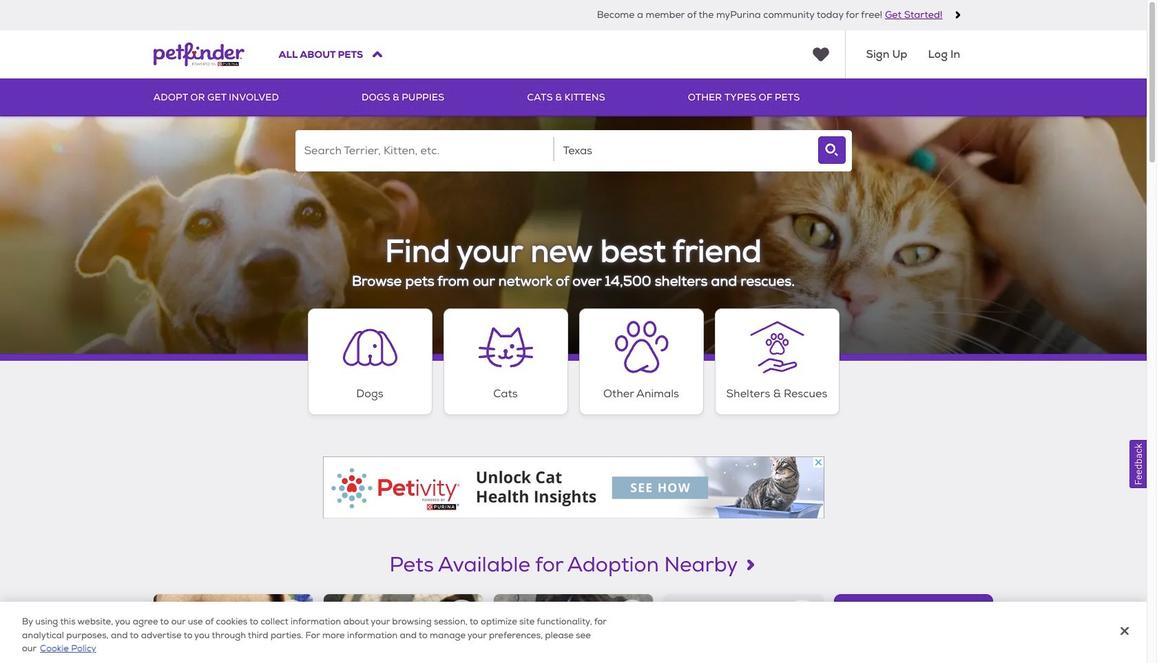 Task type: vqa. For each thing, say whether or not it's contained in the screenshot.
Advertisement element on the bottom of the page
yes



Task type: describe. For each thing, give the bounding box(es) containing it.
spring, adoptable, young female shepherd & mixed breed, in brownwood, tx. image
[[324, 595, 483, 664]]

favorite tigger image
[[283, 607, 300, 624]]

petfinder logo image
[[153, 30, 244, 79]]

oscar, adoptable, baby male pit bull terrier, in brownwood, tx. image
[[494, 595, 653, 664]]

Search Terrier, Kitten, etc. text field
[[295, 130, 553, 172]]

tigger, adoptable, adult male american staffordshire terrier, in llano, tx. image
[[153, 595, 313, 664]]

privacy alert dialog
[[0, 603, 1148, 664]]



Task type: locate. For each thing, give the bounding box(es) containing it.
favorite spring image
[[453, 607, 471, 624]]

primary element
[[153, 79, 994, 116]]

advertisement element
[[323, 457, 825, 519]]

Enter City, State, or ZIP text field
[[555, 130, 812, 172]]



